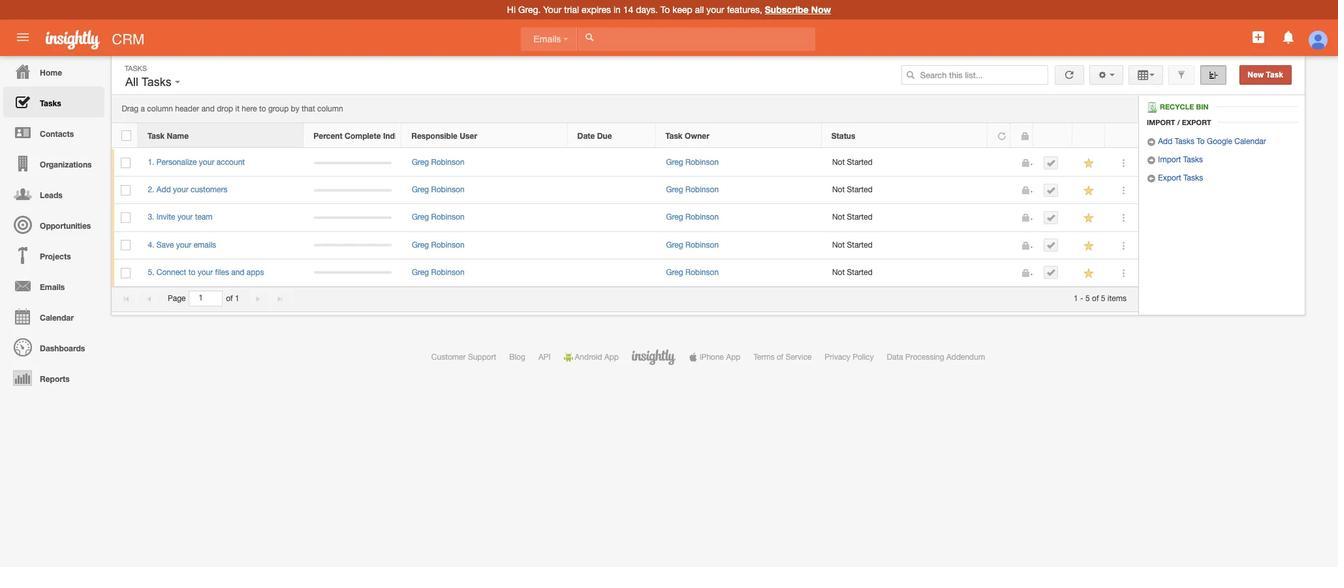 Task type: vqa. For each thing, say whether or not it's contained in the screenshot.
LOST OPPORTUNITIES BY REASON
no



Task type: describe. For each thing, give the bounding box(es) containing it.
new
[[1248, 71, 1264, 80]]

1 horizontal spatial to
[[1197, 137, 1205, 146]]

started for 4. save your emails
[[847, 241, 873, 250]]

customer support
[[431, 353, 496, 362]]

new task
[[1248, 71, 1283, 80]]

status
[[832, 131, 855, 141]]

files
[[215, 268, 229, 277]]

app for iphone app
[[726, 353, 741, 362]]

not started for 1. personalize your account
[[832, 158, 873, 167]]

2. add your customers
[[148, 186, 227, 195]]

0 vertical spatial to
[[259, 105, 266, 114]]

1. personalize your account
[[148, 158, 245, 167]]

tasks for add tasks to google calendar
[[1175, 137, 1195, 146]]

your for team
[[177, 213, 193, 222]]

private task image for customers
[[1021, 186, 1030, 195]]

notifications image
[[1281, 29, 1296, 45]]

1 - 5 of 5 items
[[1074, 294, 1127, 304]]

import for import / export
[[1147, 118, 1175, 127]]

leads link
[[3, 179, 104, 210]]

1 vertical spatial to
[[188, 268, 195, 277]]

support
[[468, 353, 496, 362]]

following image for 4. save your emails
[[1083, 240, 1096, 252]]

not for 5. connect to your files and apps
[[832, 268, 845, 277]]

task owner
[[666, 131, 710, 141]]

row containing 5. connect to your files and apps
[[112, 260, 1139, 287]]

1 horizontal spatial add
[[1158, 137, 1173, 146]]

row containing task name
[[112, 123, 1138, 148]]

5.
[[148, 268, 154, 277]]

export tasks link
[[1147, 174, 1203, 184]]

mark this task complete image
[[1047, 269, 1056, 278]]

not started for 3. invite your team
[[832, 213, 873, 222]]

3. invite your team link
[[148, 213, 219, 222]]

customers
[[191, 186, 227, 195]]

1 vertical spatial calendar
[[40, 313, 74, 323]]

1 horizontal spatial of
[[777, 353, 784, 362]]

account
[[217, 158, 245, 167]]

row group containing task name
[[112, 123, 1138, 148]]

greg.
[[518, 5, 541, 15]]

white image
[[585, 33, 594, 42]]

customer support link
[[431, 353, 496, 362]]

bin
[[1196, 102, 1209, 111]]

policy
[[853, 353, 874, 362]]

contacts link
[[3, 118, 104, 148]]

3. invite your team
[[148, 213, 213, 222]]

tasks link
[[3, 87, 104, 118]]

0% complete image
[[314, 244, 392, 247]]

private task image for 1. personalize your account
[[1021, 159, 1030, 168]]

keep
[[673, 5, 692, 15]]

export inside 'export tasks' link
[[1158, 174, 1181, 183]]

that
[[302, 105, 315, 114]]

reports
[[40, 375, 70, 385]]

mark this task complete image for 1. personalize your account
[[1047, 158, 1056, 168]]

android
[[575, 353, 602, 362]]

following image for 1. personalize your account
[[1083, 157, 1096, 170]]

private task image for emails
[[1021, 241, 1030, 250]]

opportunities
[[40, 221, 91, 231]]

data processing addendum link
[[887, 353, 985, 362]]

/
[[1177, 118, 1180, 127]]

private task image for 5. connect to your files and apps
[[1021, 269, 1030, 278]]

data processing addendum
[[887, 353, 985, 362]]

user
[[460, 131, 477, 141]]

organizations link
[[3, 148, 104, 179]]

iphone app link
[[689, 353, 741, 362]]

subscribe
[[765, 4, 809, 15]]

addendum
[[947, 353, 985, 362]]

2 horizontal spatial task
[[1266, 71, 1283, 80]]

android app
[[575, 353, 619, 362]]

14
[[623, 5, 633, 15]]

not started for 5. connect to your files and apps
[[832, 268, 873, 277]]

app for android app
[[604, 353, 619, 362]]

Search this list... text field
[[901, 65, 1048, 85]]

circle arrow right image
[[1147, 138, 1156, 147]]

mark this task complete image for 2. add your customers
[[1047, 186, 1056, 195]]

4. save your emails
[[148, 241, 216, 250]]

connect
[[157, 268, 186, 277]]

in
[[614, 5, 621, 15]]

home
[[40, 68, 62, 78]]

not started for 4. save your emails
[[832, 241, 873, 250]]

hi greg. your trial expires in 14 days. to keep all your features, subscribe now
[[507, 4, 831, 15]]

now
[[811, 4, 831, 15]]

0 horizontal spatial emails
[[40, 283, 65, 292]]

api link
[[539, 353, 551, 362]]

complete
[[345, 131, 381, 141]]

dashboards link
[[3, 332, 104, 363]]

started for 1. personalize your account
[[847, 158, 873, 167]]

page
[[168, 294, 186, 304]]

your
[[543, 5, 562, 15]]

percent
[[314, 131, 343, 141]]

new task link
[[1239, 65, 1292, 85]]

home link
[[3, 56, 104, 87]]

privacy
[[825, 353, 851, 362]]

task name
[[148, 131, 189, 141]]

not started cell for 2. add your customers
[[822, 177, 988, 205]]

started for 2. add your customers
[[847, 186, 873, 195]]

recycle bin link
[[1147, 102, 1215, 113]]

not started for 2. add your customers
[[832, 186, 873, 195]]

recycle
[[1160, 102, 1194, 111]]

cog image
[[1098, 71, 1107, 80]]

0 vertical spatial and
[[202, 105, 215, 114]]

row group containing 1. personalize your account
[[112, 149, 1139, 287]]

1 horizontal spatial export
[[1182, 118, 1211, 127]]

crm
[[112, 31, 145, 48]]

started for 3. invite your team
[[847, 213, 873, 222]]

4. save your emails link
[[148, 241, 223, 250]]

2. add your customers link
[[148, 186, 234, 195]]

iphone app
[[700, 353, 741, 362]]

expires
[[582, 5, 611, 15]]

name
[[167, 131, 189, 141]]

projects link
[[3, 240, 104, 271]]

5. connect to your files and apps link
[[148, 268, 271, 277]]

terms of service
[[754, 353, 812, 362]]

add tasks to google calendar link
[[1147, 137, 1266, 147]]



Task type: locate. For each thing, give the bounding box(es) containing it.
tasks inside tasks "link"
[[40, 99, 61, 108]]

1 following image from the top
[[1083, 157, 1096, 170]]

1 private task image from the top
[[1021, 159, 1030, 168]]

1 column from the left
[[147, 105, 173, 114]]

row containing 2. add your customers
[[112, 177, 1139, 205]]

row containing 4. save your emails
[[112, 232, 1139, 260]]

features,
[[727, 5, 762, 15]]

1 horizontal spatial app
[[726, 353, 741, 362]]

row containing 3. invite your team
[[112, 205, 1139, 232]]

started
[[847, 158, 873, 167], [847, 186, 873, 195], [847, 213, 873, 222], [847, 241, 873, 250], [847, 268, 873, 277]]

calendar up dashboards link
[[40, 313, 74, 323]]

terms of service link
[[754, 353, 812, 362]]

3 following image from the top
[[1083, 268, 1096, 280]]

service
[[786, 353, 812, 362]]

1 not started cell from the top
[[822, 149, 988, 177]]

5 left items
[[1101, 294, 1106, 304]]

blog link
[[509, 353, 525, 362]]

your inside hi greg. your trial expires in 14 days. to keep all your features, subscribe now
[[707, 5, 724, 15]]

1 horizontal spatial emails link
[[521, 27, 577, 51]]

processing
[[906, 353, 944, 362]]

not for 1. personalize your account
[[832, 158, 845, 167]]

circle arrow right image
[[1147, 156, 1156, 165]]

5 started from the top
[[847, 268, 873, 277]]

apps
[[247, 268, 264, 277]]

your left files
[[198, 268, 213, 277]]

iphone
[[700, 353, 724, 362]]

1 vertical spatial emails link
[[3, 271, 104, 302]]

days.
[[636, 5, 658, 15]]

android app link
[[564, 353, 619, 362]]

None text field
[[578, 27, 815, 51]]

show list view filters image
[[1177, 71, 1186, 80]]

import tasks link
[[1147, 155, 1203, 165]]

0 vertical spatial import
[[1147, 118, 1175, 127]]

0 horizontal spatial app
[[604, 353, 619, 362]]

navigation
[[0, 56, 104, 394]]

3 not started from the top
[[832, 213, 873, 222]]

1.
[[148, 158, 154, 167]]

emails link down "your" at top left
[[521, 27, 577, 51]]

your left "team"
[[177, 213, 193, 222]]

4.
[[148, 241, 154, 250]]

tasks up import tasks
[[1175, 137, 1195, 146]]

drag a column header and drop it here to group by that column
[[122, 105, 343, 114]]

add right circle arrow right icon
[[1158, 137, 1173, 146]]

1 following image from the top
[[1083, 185, 1096, 197]]

1 not started from the top
[[832, 158, 873, 167]]

private task image for 3. invite your team
[[1021, 214, 1030, 223]]

2 vertical spatial private task image
[[1021, 269, 1030, 278]]

2 following image from the top
[[1083, 240, 1096, 252]]

tasks inside import tasks link
[[1183, 155, 1203, 165]]

2 private task image from the top
[[1021, 214, 1030, 223]]

import for import tasks
[[1158, 155, 1181, 165]]

2 not started cell from the top
[[822, 177, 988, 205]]

not started cell for 4. save your emails
[[822, 232, 988, 260]]

1 horizontal spatial emails
[[534, 34, 564, 44]]

emails link
[[521, 27, 577, 51], [3, 271, 104, 302]]

export tasks
[[1156, 174, 1203, 183]]

emails
[[194, 241, 216, 250]]

to right connect
[[188, 268, 195, 277]]

cell
[[304, 149, 402, 177], [568, 149, 656, 177], [988, 149, 1011, 177], [1034, 149, 1073, 177], [304, 177, 402, 205], [568, 177, 656, 205], [988, 177, 1011, 205], [1034, 177, 1073, 205], [304, 205, 402, 232], [568, 205, 656, 232], [988, 205, 1011, 232], [1034, 205, 1073, 232], [568, 232, 656, 260], [988, 232, 1011, 260], [1034, 232, 1073, 260], [304, 260, 402, 287], [568, 260, 656, 287], [988, 260, 1011, 287], [1034, 260, 1073, 287]]

5 not started cell from the top
[[822, 260, 988, 287]]

task left "name"
[[148, 131, 165, 141]]

refresh list image
[[1063, 71, 1076, 80]]

opportunities link
[[3, 210, 104, 240]]

2 mark this task complete image from the top
[[1047, 186, 1056, 195]]

your right save
[[176, 241, 191, 250]]

not
[[832, 158, 845, 167], [832, 186, 845, 195], [832, 213, 845, 222], [832, 241, 845, 250], [832, 268, 845, 277]]

1 vertical spatial following image
[[1083, 240, 1096, 252]]

mark this task complete image for 4. save your emails
[[1047, 241, 1056, 250]]

4 row from the top
[[112, 205, 1139, 232]]

task left owner at right top
[[666, 131, 683, 141]]

4 not started cell from the top
[[822, 232, 988, 260]]

1 horizontal spatial and
[[231, 268, 244, 277]]

indicator
[[383, 131, 416, 141]]

0 vertical spatial row group
[[112, 123, 1138, 148]]

tasks inside add tasks to google calendar link
[[1175, 137, 1195, 146]]

1 horizontal spatial 5
[[1101, 294, 1106, 304]]

not started cell for 1. personalize your account
[[822, 149, 988, 177]]

1 horizontal spatial task
[[666, 131, 683, 141]]

0 horizontal spatial task
[[148, 131, 165, 141]]

task for task owner
[[666, 131, 683, 141]]

hi
[[507, 5, 516, 15]]

your
[[707, 5, 724, 15], [199, 158, 214, 167], [173, 186, 188, 195], [177, 213, 193, 222], [176, 241, 191, 250], [198, 268, 213, 277]]

0 vertical spatial to
[[660, 5, 670, 15]]

mark this task complete image for 3. invite your team
[[1047, 213, 1056, 223]]

by
[[291, 105, 299, 114]]

terms
[[754, 353, 775, 362]]

2 app from the left
[[726, 353, 741, 362]]

2 following image from the top
[[1083, 212, 1096, 225]]

import right circle arrow right image
[[1158, 155, 1181, 165]]

2 not started from the top
[[832, 186, 873, 195]]

0 vertical spatial emails
[[534, 34, 564, 44]]

task right new
[[1266, 71, 1283, 80]]

4 mark this task complete image from the top
[[1047, 241, 1056, 250]]

0 horizontal spatial 5
[[1086, 294, 1090, 304]]

following image for 2. add your customers
[[1083, 185, 1096, 197]]

privacy policy
[[825, 353, 874, 362]]

tasks right all on the top of the page
[[141, 76, 171, 89]]

None checkbox
[[121, 130, 131, 141], [121, 158, 131, 168], [121, 241, 131, 251], [121, 268, 131, 279], [121, 130, 131, 141], [121, 158, 131, 168], [121, 241, 131, 251], [121, 268, 131, 279]]

3 mark this task complete image from the top
[[1047, 213, 1056, 223]]

1 vertical spatial import
[[1158, 155, 1181, 165]]

0 vertical spatial add
[[1158, 137, 1173, 146]]

4 not from the top
[[832, 241, 845, 250]]

search image
[[906, 71, 915, 80]]

of right 1 field on the left bottom of page
[[226, 294, 233, 304]]

your right all
[[707, 5, 724, 15]]

1 vertical spatial private task image
[[1021, 186, 1030, 195]]

invite
[[157, 213, 175, 222]]

tasks down import tasks
[[1184, 174, 1203, 183]]

recycle bin
[[1160, 102, 1209, 111]]

show sidebar image
[[1209, 71, 1218, 80]]

not for 4. save your emails
[[832, 241, 845, 250]]

responsible
[[411, 131, 458, 141]]

trial
[[564, 5, 579, 15]]

private task image
[[1021, 159, 1030, 168], [1021, 214, 1030, 223], [1021, 269, 1030, 278]]

2 row from the top
[[112, 149, 1139, 177]]

dashboards
[[40, 344, 85, 354]]

0 horizontal spatial calendar
[[40, 313, 74, 323]]

column right a
[[147, 105, 173, 114]]

1 vertical spatial add
[[157, 186, 171, 195]]

add tasks to google calendar
[[1156, 137, 1266, 146]]

1. personalize your account link
[[148, 158, 251, 167]]

app
[[604, 353, 619, 362], [726, 353, 741, 362]]

1 vertical spatial export
[[1158, 174, 1181, 183]]

5
[[1086, 294, 1090, 304], [1101, 294, 1106, 304]]

1 left the -
[[1074, 294, 1078, 304]]

of right the terms
[[777, 353, 784, 362]]

your for emails
[[176, 241, 191, 250]]

task for task name
[[148, 131, 165, 141]]

5 row from the top
[[112, 232, 1139, 260]]

reports link
[[3, 363, 104, 394]]

app right android
[[604, 353, 619, 362]]

3 started from the top
[[847, 213, 873, 222]]

2 not from the top
[[832, 186, 845, 195]]

0 horizontal spatial add
[[157, 186, 171, 195]]

calendar link
[[3, 302, 104, 332]]

not for 2. add your customers
[[832, 186, 845, 195]]

row containing 1. personalize your account
[[112, 149, 1139, 177]]

not started
[[832, 158, 873, 167], [832, 186, 873, 195], [832, 213, 873, 222], [832, 241, 873, 250], [832, 268, 873, 277]]

following image for 3. invite your team
[[1083, 212, 1096, 225]]

2 column from the left
[[317, 105, 343, 114]]

import left /
[[1147, 118, 1175, 127]]

tasks up all on the top of the page
[[125, 65, 147, 72]]

import
[[1147, 118, 1175, 127], [1158, 155, 1181, 165]]

date due
[[577, 131, 612, 141]]

1 5 from the left
[[1086, 294, 1090, 304]]

to right here
[[259, 105, 266, 114]]

tasks inside all tasks button
[[141, 76, 171, 89]]

your left the account
[[199, 158, 214, 167]]

2 row group from the top
[[112, 149, 1139, 287]]

3 not started cell from the top
[[822, 205, 988, 232]]

all
[[125, 76, 138, 89]]

1 mark this task complete image from the top
[[1047, 158, 1056, 168]]

due
[[597, 131, 612, 141]]

0 horizontal spatial of
[[226, 294, 233, 304]]

drag
[[122, 105, 139, 114]]

privacy policy link
[[825, 353, 874, 362]]

0 horizontal spatial to
[[660, 5, 670, 15]]

0 horizontal spatial to
[[188, 268, 195, 277]]

app right 'iphone'
[[726, 353, 741, 362]]

emails down "your" at top left
[[534, 34, 564, 44]]

4 not started from the top
[[832, 241, 873, 250]]

export
[[1182, 118, 1211, 127], [1158, 174, 1181, 183]]

of 1
[[226, 294, 239, 304]]

1 started from the top
[[847, 158, 873, 167]]

customer
[[431, 353, 466, 362]]

not started cell for 5. connect to your files and apps
[[822, 260, 988, 287]]

row
[[112, 123, 1138, 148], [112, 149, 1139, 177], [112, 177, 1139, 205], [112, 205, 1139, 232], [112, 232, 1139, 260], [112, 260, 1139, 287]]

your up 3. invite your team
[[173, 186, 188, 195]]

1 vertical spatial private task image
[[1021, 214, 1030, 223]]

tasks
[[125, 65, 147, 72], [141, 76, 171, 89], [40, 99, 61, 108], [1175, 137, 1195, 146], [1183, 155, 1203, 165], [1184, 174, 1203, 183]]

robinson
[[431, 158, 465, 167], [685, 158, 719, 167], [431, 186, 465, 195], [685, 186, 719, 195], [431, 213, 465, 222], [685, 213, 719, 222], [431, 241, 465, 250], [685, 241, 719, 250], [431, 268, 465, 277], [685, 268, 719, 277]]

started for 5. connect to your files and apps
[[847, 268, 873, 277]]

1 app from the left
[[604, 353, 619, 362]]

data
[[887, 353, 903, 362]]

1 vertical spatial and
[[231, 268, 244, 277]]

personalize
[[157, 158, 197, 167]]

0 vertical spatial following image
[[1083, 157, 1096, 170]]

repeating task image
[[998, 132, 1007, 141]]

api
[[539, 353, 551, 362]]

0 horizontal spatial emails link
[[3, 271, 104, 302]]

2 vertical spatial private task image
[[1021, 241, 1030, 250]]

2 horizontal spatial of
[[1092, 294, 1099, 304]]

column right 'that'
[[317, 105, 343, 114]]

to
[[660, 5, 670, 15], [1197, 137, 1205, 146]]

2 vertical spatial following image
[[1083, 268, 1096, 280]]

3 not from the top
[[832, 213, 845, 222]]

tasks down add tasks to google calendar link
[[1183, 155, 1203, 165]]

0 vertical spatial following image
[[1083, 185, 1096, 197]]

1 vertical spatial emails
[[40, 283, 65, 292]]

group
[[268, 105, 289, 114]]

emails up calendar link
[[40, 283, 65, 292]]

private task image
[[1020, 132, 1029, 141], [1021, 186, 1030, 195], [1021, 241, 1030, 250]]

0 horizontal spatial 1
[[235, 294, 239, 304]]

tasks inside 'export tasks' link
[[1184, 174, 1203, 183]]

team
[[195, 213, 213, 222]]

of right the -
[[1092, 294, 1099, 304]]

1 horizontal spatial calendar
[[1235, 137, 1266, 146]]

a
[[141, 105, 145, 114]]

items
[[1108, 294, 1127, 304]]

0 vertical spatial calendar
[[1235, 137, 1266, 146]]

1 not from the top
[[832, 158, 845, 167]]

tasks for import tasks
[[1183, 155, 1203, 165]]

6 row from the top
[[112, 260, 1139, 287]]

tasks for all tasks
[[141, 76, 171, 89]]

5 right the -
[[1086, 294, 1090, 304]]

3.
[[148, 213, 154, 222]]

1 row group from the top
[[112, 123, 1138, 148]]

0 horizontal spatial column
[[147, 105, 173, 114]]

import / export
[[1147, 118, 1211, 127]]

tasks up "contacts" link at the left top
[[40, 99, 61, 108]]

-
[[1080, 294, 1084, 304]]

all
[[695, 5, 704, 15]]

save
[[157, 241, 174, 250]]

mark this task complete image
[[1047, 158, 1056, 168], [1047, 186, 1056, 195], [1047, 213, 1056, 223], [1047, 241, 1056, 250]]

emails link down projects
[[3, 271, 104, 302]]

it
[[235, 105, 240, 114]]

to left keep
[[660, 5, 670, 15]]

date
[[577, 131, 595, 141]]

to left 'google' at the right top
[[1197, 137, 1205, 146]]

0 horizontal spatial export
[[1158, 174, 1181, 183]]

3 private task image from the top
[[1021, 269, 1030, 278]]

1 vertical spatial following image
[[1083, 212, 1096, 225]]

blog
[[509, 353, 525, 362]]

press ctrl + space to group column header
[[1105, 123, 1138, 148]]

0 vertical spatial private task image
[[1021, 159, 1030, 168]]

navigation containing home
[[0, 56, 104, 394]]

export right circle arrow left icon
[[1158, 174, 1181, 183]]

calendar right 'google' at the right top
[[1235, 137, 1266, 146]]

None checkbox
[[121, 185, 131, 196], [121, 213, 131, 223], [121, 185, 131, 196], [121, 213, 131, 223]]

not started cell
[[822, 149, 988, 177], [822, 177, 988, 205], [822, 205, 988, 232], [822, 232, 988, 260], [822, 260, 988, 287]]

4 started from the top
[[847, 241, 873, 250]]

header
[[175, 105, 199, 114]]

export down bin at the right
[[1182, 118, 1211, 127]]

tasks for export tasks
[[1184, 174, 1203, 183]]

following image for 5. connect to your files and apps
[[1083, 268, 1096, 280]]

following image
[[1083, 157, 1096, 170], [1083, 212, 1096, 225]]

and right files
[[231, 268, 244, 277]]

your for account
[[199, 158, 214, 167]]

1 horizontal spatial 1
[[1074, 294, 1078, 304]]

contacts
[[40, 129, 74, 139]]

projects
[[40, 252, 71, 262]]

import tasks
[[1156, 155, 1203, 165]]

2 started from the top
[[847, 186, 873, 195]]

add right 2.
[[157, 186, 171, 195]]

2.
[[148, 186, 154, 195]]

5 not started from the top
[[832, 268, 873, 277]]

your for customers
[[173, 186, 188, 195]]

0 vertical spatial emails link
[[521, 27, 577, 51]]

1 vertical spatial row group
[[112, 149, 1139, 287]]

percent complete indicator responsible user
[[314, 131, 477, 141]]

1 horizontal spatial to
[[259, 105, 266, 114]]

circle arrow left image
[[1147, 174, 1156, 184]]

not for 3. invite your team
[[832, 213, 845, 222]]

1 horizontal spatial column
[[317, 105, 343, 114]]

1 right 1 field on the left bottom of page
[[235, 294, 239, 304]]

leads
[[40, 191, 62, 200]]

0 vertical spatial export
[[1182, 118, 1211, 127]]

and left drop
[[202, 105, 215, 114]]

5 not from the top
[[832, 268, 845, 277]]

google
[[1207, 137, 1232, 146]]

row group
[[112, 123, 1138, 148], [112, 149, 1139, 287]]

2 5 from the left
[[1101, 294, 1106, 304]]

add inside row
[[157, 186, 171, 195]]

3 row from the top
[[112, 177, 1139, 205]]

following image
[[1083, 185, 1096, 197], [1083, 240, 1096, 252], [1083, 268, 1096, 280]]

1 field
[[190, 292, 222, 306]]

1 row from the top
[[112, 123, 1138, 148]]

not started cell for 3. invite your team
[[822, 205, 988, 232]]

0 vertical spatial private task image
[[1020, 132, 1029, 141]]

0 horizontal spatial and
[[202, 105, 215, 114]]

1 vertical spatial to
[[1197, 137, 1205, 146]]

to inside hi greg. your trial expires in 14 days. to keep all your features, subscribe now
[[660, 5, 670, 15]]



